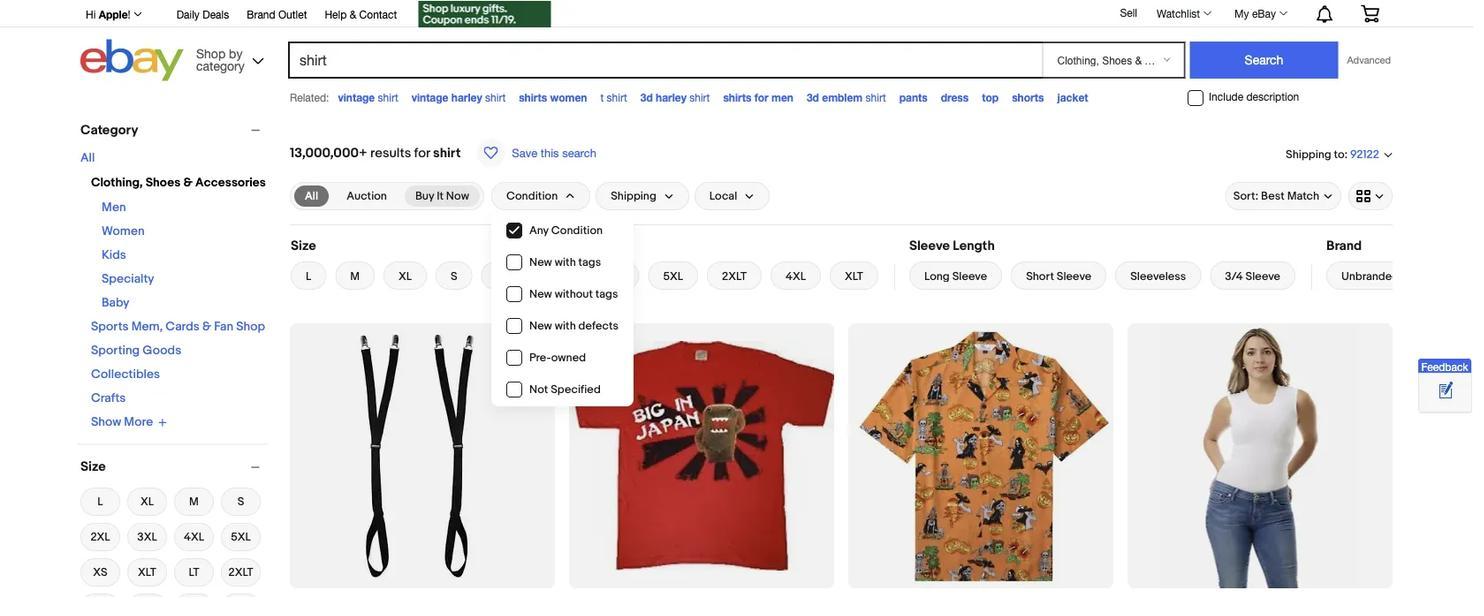 Task type: locate. For each thing, give the bounding box(es) containing it.
2xl link up "xs"
[[80, 522, 120, 553]]

2xl link
[[482, 262, 531, 290], [80, 522, 120, 553]]

sleeve
[[910, 238, 951, 254], [953, 270, 988, 283], [1057, 270, 1092, 283], [1246, 270, 1281, 283]]

unbranded
[[1342, 270, 1400, 283]]

xlt down 3xl link
[[138, 566, 156, 580]]

5xl inside main content
[[664, 270, 683, 283]]

xlt left long
[[845, 270, 864, 283]]

1 horizontal spatial harley
[[656, 91, 687, 103]]

1 3d from the left
[[641, 91, 653, 103]]

harley for 3d
[[656, 91, 687, 103]]

1 vertical spatial 5xl
[[231, 531, 251, 544]]

l for left l 'link'
[[98, 495, 103, 509]]

shipping
[[1287, 148, 1332, 161], [611, 189, 657, 203]]

with for defects
[[555, 319, 576, 333]]

condition
[[507, 189, 558, 203], [551, 224, 603, 238]]

s down the now at the top of page
[[451, 270, 458, 283]]

1 horizontal spatial 4xl link
[[771, 262, 821, 290]]

0 horizontal spatial xlt
[[138, 566, 156, 580]]

not specified
[[530, 383, 601, 397]]

2 new from the top
[[530, 288, 552, 301]]

2xlt for bottommost the 2xlt link
[[229, 566, 253, 580]]

l
[[306, 270, 311, 283], [98, 495, 103, 509]]

short
[[1027, 270, 1055, 283]]

0 vertical spatial 5xl
[[664, 270, 683, 283]]

3 new from the top
[[530, 319, 552, 333]]

0 vertical spatial l link
[[291, 262, 326, 290]]

5xl for the top 5xl link
[[664, 270, 683, 283]]

brand left outlet
[[247, 8, 276, 20]]

2xlt link right lt link
[[221, 557, 261, 589]]

shipping up any condition link
[[611, 189, 657, 203]]

1 vertical spatial 2xl
[[91, 531, 110, 544]]

shorts link
[[1013, 91, 1045, 103]]

m link down size dropdown button
[[174, 486, 214, 518]]

deals
[[203, 8, 229, 20]]

sleeve right short
[[1057, 270, 1092, 283]]

0 vertical spatial xlt
[[845, 270, 864, 283]]

shirts left 'women'
[[519, 91, 547, 103]]

long
[[925, 270, 950, 283]]

category
[[80, 122, 138, 138]]

shirt
[[378, 91, 398, 103], [485, 91, 506, 103], [607, 91, 628, 103], [690, 91, 710, 103], [866, 91, 887, 103], [433, 145, 461, 161]]

s link down size dropdown button
[[221, 486, 261, 518]]

with
[[555, 256, 576, 269], [555, 319, 576, 333]]

my
[[1235, 7, 1250, 19]]

shirts for shirts for men
[[724, 91, 752, 103]]

sporting
[[91, 344, 140, 359]]

tags up defects
[[596, 288, 618, 301]]

shipping inside shipping to : 92122
[[1287, 148, 1332, 161]]

sleeve down length
[[953, 270, 988, 283]]

shirts
[[519, 91, 547, 103], [724, 91, 752, 103]]

1 horizontal spatial s link
[[436, 262, 473, 290]]

condition up any
[[507, 189, 558, 203]]

with for tags
[[555, 256, 576, 269]]

vintage right related:
[[338, 91, 375, 103]]

shirt up results
[[378, 91, 398, 103]]

0 horizontal spatial &
[[183, 176, 193, 191]]

shirt inside main content
[[433, 145, 461, 161]]

shirts women
[[519, 91, 588, 103]]

1 vertical spatial with
[[555, 319, 576, 333]]

0 horizontal spatial vintage
[[338, 91, 375, 103]]

0 horizontal spatial size
[[80, 459, 106, 475]]

size down show
[[80, 459, 106, 475]]

1 vintage from the left
[[338, 91, 375, 103]]

1 horizontal spatial 2xl
[[497, 270, 516, 283]]

for
[[755, 91, 769, 103], [414, 145, 430, 161]]

new up 'pre-'
[[530, 319, 552, 333]]

None submit
[[1191, 42, 1339, 79]]

0 horizontal spatial 3d
[[641, 91, 653, 103]]

0 vertical spatial shop
[[196, 46, 226, 61]]

1 horizontal spatial xl
[[399, 270, 412, 283]]

stirrup shirt stays for men (with foot loop) - adjustable elastic shirt stay image
[[290, 324, 555, 589]]

4xl link
[[771, 262, 821, 290], [174, 522, 214, 553]]

0 vertical spatial 5xl link
[[648, 262, 698, 290]]

match
[[1288, 189, 1320, 203]]

3d left emblem
[[807, 91, 820, 103]]

1 vertical spatial m
[[189, 495, 199, 509]]

1 horizontal spatial xl link
[[384, 262, 427, 290]]

1 vertical spatial tags
[[596, 288, 618, 301]]

1 vertical spatial 2xlt link
[[221, 557, 261, 589]]

size
[[291, 238, 316, 254], [80, 459, 106, 475]]

xl down 'buy it now' link
[[399, 270, 412, 283]]

all down category
[[80, 151, 95, 166]]

shop right fan
[[236, 320, 265, 335]]

sports mem, cards & fan shop link
[[91, 320, 265, 335]]

defects
[[579, 319, 619, 333]]

all down 13,000,000
[[305, 189, 318, 203]]

1 horizontal spatial &
[[202, 320, 211, 335]]

shop by category button
[[188, 39, 268, 77]]

xlt link down 3xl link
[[127, 557, 167, 589]]

0 horizontal spatial shipping
[[611, 189, 657, 203]]

2xlt right lt
[[229, 566, 253, 580]]

s
[[451, 270, 458, 283], [238, 495, 244, 509]]

clothing,
[[91, 176, 143, 191]]

with down any condition
[[555, 256, 576, 269]]

0 horizontal spatial 5xl link
[[221, 522, 261, 553]]

1 horizontal spatial 2xlt
[[722, 270, 747, 283]]

lt
[[189, 566, 199, 580]]

get the coupon image
[[418, 1, 551, 27]]

1 vertical spatial l
[[98, 495, 103, 509]]

1 vertical spatial xl link
[[127, 486, 167, 518]]

2 horizontal spatial &
[[350, 8, 357, 20]]

condition inside dropdown button
[[507, 189, 558, 203]]

2xlt down local dropdown button
[[722, 270, 747, 283]]

1 vertical spatial all
[[305, 189, 318, 203]]

brand for brand
[[1327, 238, 1363, 254]]

0 horizontal spatial l
[[98, 495, 103, 509]]

1 vertical spatial s link
[[221, 486, 261, 518]]

1 vertical spatial s
[[238, 495, 244, 509]]

long sleeve link
[[910, 262, 1003, 290]]

1 horizontal spatial m link
[[335, 262, 375, 290]]

m link down the auction
[[335, 262, 375, 290]]

vintage harley shirt
[[412, 91, 506, 103]]

2 vertical spatial new
[[530, 319, 552, 333]]

adult mens funny domo domo-kun big in japan t-shirt graphic tee image
[[569, 341, 835, 571]]

3/4 sleeve
[[1226, 270, 1281, 283]]

1 vertical spatial m link
[[174, 486, 214, 518]]

daily
[[177, 8, 200, 20]]

shoes
[[146, 176, 181, 191]]

vintage for vintage harley shirt
[[412, 91, 449, 103]]

s down size dropdown button
[[238, 495, 244, 509]]

crafts link
[[91, 391, 126, 406]]

l link up "xs"
[[80, 486, 120, 518]]

xlt link left long
[[830, 262, 879, 290]]

0 vertical spatial s
[[451, 270, 458, 283]]

2 vintage from the left
[[412, 91, 449, 103]]

sleeveless
[[1131, 270, 1187, 283]]

lt link
[[174, 557, 214, 589]]

0 horizontal spatial 2xlt link
[[221, 557, 261, 589]]

1 vertical spatial new
[[530, 288, 552, 301]]

0 vertical spatial shipping
[[1287, 148, 1332, 161]]

& right help
[[350, 8, 357, 20]]

Search for anything text field
[[291, 43, 1039, 77]]

All selected text field
[[305, 188, 318, 204]]

my ebay
[[1235, 7, 1277, 19]]

shirt up 'buy it now' link
[[433, 145, 461, 161]]

0 vertical spatial 2xlt
[[722, 270, 747, 283]]

1 horizontal spatial shop
[[236, 320, 265, 335]]

advanced
[[1348, 54, 1392, 66]]

none submit inside shop by category banner
[[1191, 42, 1339, 79]]

1 horizontal spatial shipping
[[1287, 148, 1332, 161]]

sports
[[91, 320, 129, 335]]

all link down 13,000,000
[[294, 186, 329, 207]]

2 3d from the left
[[807, 91, 820, 103]]

for right results
[[414, 145, 430, 161]]

watchlist
[[1157, 7, 1201, 19]]

harley down search for anything text box
[[656, 91, 687, 103]]

s link down the now at the top of page
[[436, 262, 473, 290]]

all link
[[80, 151, 95, 166], [294, 186, 329, 207]]

with up pre-owned link
[[555, 319, 576, 333]]

0 vertical spatial m
[[350, 270, 360, 283]]

1 horizontal spatial vintage
[[412, 91, 449, 103]]

0 horizontal spatial 2xl
[[91, 531, 110, 544]]

& right shoes
[[183, 176, 193, 191]]

1 vertical spatial 4xl
[[184, 531, 204, 544]]

1 vertical spatial 2xl link
[[80, 522, 120, 553]]

0 vertical spatial condition
[[507, 189, 558, 203]]

0 horizontal spatial 4xl
[[184, 531, 204, 544]]

l up "xs"
[[98, 495, 103, 509]]

for left men
[[755, 91, 769, 103]]

shop left by at the top
[[196, 46, 226, 61]]

xl link down buy on the top left of page
[[384, 262, 427, 290]]

vintage right "vintage shirt"
[[412, 91, 449, 103]]

new for new with tags
[[530, 256, 552, 269]]

shop by category
[[196, 46, 245, 73]]

specified
[[551, 383, 601, 397]]

1 horizontal spatial brand
[[1327, 238, 1363, 254]]

1 horizontal spatial 5xl link
[[648, 262, 698, 290]]

0 vertical spatial with
[[555, 256, 576, 269]]

women
[[550, 91, 588, 103]]

shirt right "t"
[[607, 91, 628, 103]]

0 horizontal spatial all
[[80, 151, 95, 166]]

my ebay link
[[1226, 3, 1296, 24]]

tags up without
[[579, 256, 601, 269]]

0 horizontal spatial 2xlt
[[229, 566, 253, 580]]

l link down all text field
[[291, 262, 326, 290]]

xs link
[[80, 557, 120, 589]]

condition up new with tags
[[551, 224, 603, 238]]

0 vertical spatial tags
[[579, 256, 601, 269]]

& left fan
[[202, 320, 211, 335]]

new down any
[[530, 256, 552, 269]]

new for new without tags
[[530, 288, 552, 301]]

kids
[[102, 248, 126, 263]]

1 new from the top
[[530, 256, 552, 269]]

0 vertical spatial m link
[[335, 262, 375, 290]]

main content
[[283, 113, 1416, 599]]

!
[[128, 8, 131, 20]]

2 vertical spatial &
[[202, 320, 211, 335]]

1 vertical spatial shop
[[236, 320, 265, 335]]

0 horizontal spatial shirts
[[519, 91, 547, 103]]

2xl link down any
[[482, 262, 531, 290]]

women link
[[102, 224, 145, 239]]

2xlt link down local dropdown button
[[707, 262, 762, 290]]

owned
[[552, 351, 586, 365]]

1 with from the top
[[555, 256, 576, 269]]

2 with from the top
[[555, 319, 576, 333]]

4xl
[[786, 270, 806, 283], [184, 531, 204, 544]]

account navigation
[[76, 0, 1393, 30]]

vintage
[[338, 91, 375, 103], [412, 91, 449, 103]]

shirts for shirts women
[[519, 91, 547, 103]]

shipping button
[[596, 182, 689, 210]]

1 vertical spatial for
[[414, 145, 430, 161]]

xl
[[399, 270, 412, 283], [141, 495, 154, 509]]

0 vertical spatial 2xl link
[[482, 262, 531, 290]]

sports mem, cards & fan shop sporting goods collectibles crafts
[[91, 320, 265, 406]]

& inside 'help & contact' "link"
[[350, 8, 357, 20]]

0 vertical spatial 4xl link
[[771, 262, 821, 290]]

sleeve up long
[[910, 238, 951, 254]]

2 shirts from the left
[[724, 91, 752, 103]]

0 vertical spatial &
[[350, 8, 357, 20]]

m down size dropdown button
[[189, 495, 199, 509]]

1 vertical spatial shipping
[[611, 189, 657, 203]]

0 horizontal spatial for
[[414, 145, 430, 161]]

0 horizontal spatial m link
[[174, 486, 214, 518]]

daily deals link
[[177, 5, 229, 25]]

0 horizontal spatial s
[[238, 495, 244, 509]]

0 horizontal spatial shop
[[196, 46, 226, 61]]

women's compression shirt sleeveless light compression made usa image
[[1161, 324, 1360, 589]]

l down all text field
[[306, 270, 311, 283]]

size down all text field
[[291, 238, 316, 254]]

0 vertical spatial l
[[306, 270, 311, 283]]

brand inside the account navigation
[[247, 8, 276, 20]]

kids link
[[102, 248, 126, 263]]

1 harley from the left
[[452, 91, 483, 103]]

shirts for men
[[724, 91, 794, 103]]

1 horizontal spatial l
[[306, 270, 311, 283]]

buy
[[415, 189, 434, 203]]

sort: best match button
[[1226, 182, 1342, 210]]

harley for vintage
[[452, 91, 483, 103]]

0 vertical spatial s link
[[436, 262, 473, 290]]

xl link
[[384, 262, 427, 290], [127, 486, 167, 518]]

category
[[196, 58, 245, 73]]

harley down get the coupon image
[[452, 91, 483, 103]]

2 harley from the left
[[656, 91, 687, 103]]

1 vertical spatial 4xl link
[[174, 522, 214, 553]]

sleeve right 3/4
[[1246, 270, 1281, 283]]

sleeveless link
[[1116, 262, 1202, 290]]

m down the auction
[[350, 270, 360, 283]]

3xl
[[137, 531, 157, 544]]

brand up unbranded link
[[1327, 238, 1363, 254]]

tags
[[579, 256, 601, 269], [596, 288, 618, 301]]

:
[[1345, 148, 1348, 161]]

1 shirts from the left
[[519, 91, 547, 103]]

0 vertical spatial xlt link
[[830, 262, 879, 290]]

1 vertical spatial brand
[[1327, 238, 1363, 254]]

new with defects
[[530, 319, 619, 333]]

l for l 'link' to the right
[[306, 270, 311, 283]]

men link
[[102, 200, 126, 215]]

show
[[91, 415, 121, 430]]

0 horizontal spatial harley
[[452, 91, 483, 103]]

3d right t shirt
[[641, 91, 653, 103]]

all link down category
[[80, 151, 95, 166]]

xl up 3xl
[[141, 495, 154, 509]]

shirts left men
[[724, 91, 752, 103]]

2xl
[[497, 270, 516, 283], [91, 531, 110, 544]]

0 horizontal spatial brand
[[247, 8, 276, 20]]

0 horizontal spatial xl
[[141, 495, 154, 509]]

save
[[512, 146, 538, 160]]

pants
[[900, 91, 928, 103]]

buy it now
[[415, 189, 469, 203]]

new left without
[[530, 288, 552, 301]]

shipping inside dropdown button
[[611, 189, 657, 203]]

listing options selector. gallery view selected. image
[[1357, 189, 1386, 203]]

0 vertical spatial 2xl
[[497, 270, 516, 283]]

shipping left to
[[1287, 148, 1332, 161]]

1 vertical spatial l link
[[80, 486, 120, 518]]

xl link up 3xl
[[127, 486, 167, 518]]

1 horizontal spatial size
[[291, 238, 316, 254]]

shorts
[[1013, 91, 1045, 103]]

unbranded link
[[1327, 262, 1415, 290]]



Task type: vqa. For each thing, say whether or not it's contained in the screenshot.
4XL link to the right
yes



Task type: describe. For each thing, give the bounding box(es) containing it.
local button
[[695, 182, 770, 210]]

main content containing 13,000,000
[[283, 113, 1416, 599]]

ebay
[[1253, 7, 1277, 19]]

& inside sports mem, cards & fan shop sporting goods collectibles crafts
[[202, 320, 211, 335]]

0 horizontal spatial xlt link
[[127, 557, 167, 589]]

1 horizontal spatial xlt link
[[830, 262, 879, 290]]

1 vertical spatial size
[[80, 459, 106, 475]]

13,000,000 + results for shirt
[[290, 145, 461, 161]]

men
[[102, 200, 126, 215]]

save this search button
[[472, 138, 602, 168]]

1 horizontal spatial all
[[305, 189, 318, 203]]

tags for new with tags
[[579, 256, 601, 269]]

category button
[[80, 122, 268, 138]]

3d emblem shirt
[[807, 91, 887, 103]]

condition button
[[492, 182, 591, 210]]

daily deals
[[177, 8, 229, 20]]

long sleeve
[[925, 270, 988, 283]]

t
[[601, 91, 604, 103]]

0 horizontal spatial 4xl link
[[174, 522, 214, 553]]

women
[[102, 224, 145, 239]]

any condition link
[[492, 215, 633, 247]]

3/4
[[1226, 270, 1244, 283]]

new with tags
[[530, 256, 601, 269]]

contact
[[359, 8, 397, 20]]

sleeve for 3/4 sleeve
[[1246, 270, 1281, 283]]

sleeve for long sleeve
[[953, 270, 988, 283]]

men
[[772, 91, 794, 103]]

short sleeve link
[[1012, 262, 1107, 290]]

0 vertical spatial xl
[[399, 270, 412, 283]]

shirt down search for anything text box
[[690, 91, 710, 103]]

1 horizontal spatial 2xl link
[[482, 262, 531, 290]]

description
[[1247, 91, 1300, 103]]

emblem
[[823, 91, 863, 103]]

collectibles
[[91, 367, 160, 382]]

sporting goods link
[[91, 344, 181, 359]]

1 horizontal spatial for
[[755, 91, 769, 103]]

crafts
[[91, 391, 126, 406]]

baby
[[102, 296, 130, 311]]

search
[[562, 146, 597, 160]]

1 horizontal spatial 2xlt link
[[707, 262, 762, 290]]

show more button
[[91, 415, 167, 430]]

1 horizontal spatial all link
[[294, 186, 329, 207]]

auction
[[347, 189, 387, 203]]

vintage for vintage shirt
[[338, 91, 375, 103]]

2xlt for the right the 2xlt link
[[722, 270, 747, 283]]

brand for brand outlet
[[247, 8, 276, 20]]

shirt right emblem
[[866, 91, 887, 103]]

results
[[370, 145, 411, 161]]

5xl for bottom 5xl link
[[231, 531, 251, 544]]

buy it now link
[[405, 186, 480, 207]]

shipping for shipping to : 92122
[[1287, 148, 1332, 161]]

1 horizontal spatial m
[[350, 270, 360, 283]]

cards
[[166, 320, 200, 335]]

not
[[530, 383, 548, 397]]

3d for 3d harley shirt
[[641, 91, 653, 103]]

0 horizontal spatial s link
[[221, 486, 261, 518]]

0 horizontal spatial l link
[[80, 486, 120, 518]]

your shopping cart image
[[1361, 5, 1381, 22]]

without
[[555, 288, 593, 301]]

specialty link
[[102, 272, 154, 287]]

best
[[1262, 189, 1285, 203]]

sort:
[[1234, 189, 1259, 203]]

new without tags
[[530, 288, 618, 301]]

sleeve for short sleeve
[[1057, 270, 1092, 283]]

pre-owned
[[530, 351, 586, 365]]

1 horizontal spatial xlt
[[845, 270, 864, 283]]

goods
[[143, 344, 181, 359]]

fan
[[214, 320, 234, 335]]

sort: best match
[[1234, 189, 1320, 203]]

1 vertical spatial condition
[[551, 224, 603, 238]]

apple
[[99, 8, 128, 20]]

shop inside sports mem, cards & fan shop sporting goods collectibles crafts
[[236, 320, 265, 335]]

shop inside "shop by category"
[[196, 46, 226, 61]]

to
[[1335, 148, 1345, 161]]

auction link
[[336, 186, 398, 207]]

0 vertical spatial xl link
[[384, 262, 427, 290]]

1 horizontal spatial 4xl
[[786, 270, 806, 283]]

0 vertical spatial all link
[[80, 151, 95, 166]]

alvish men's halloween hawaiian shirt pumpkins button down skull horror shirts image
[[851, 324, 1111, 589]]

show more
[[91, 415, 153, 430]]

3d for 3d emblem shirt
[[807, 91, 820, 103]]

help
[[325, 8, 347, 20]]

not specified link
[[492, 374, 633, 406]]

mem,
[[131, 320, 163, 335]]

hi apple !
[[86, 8, 131, 20]]

1 vertical spatial 5xl link
[[221, 522, 261, 553]]

related:
[[290, 91, 329, 103]]

1 vertical spatial &
[[183, 176, 193, 191]]

dress
[[941, 91, 969, 103]]

shipping for shipping
[[611, 189, 657, 203]]

3/4 sleeve link
[[1211, 262, 1296, 290]]

help & contact link
[[325, 5, 397, 25]]

0 horizontal spatial 2xl link
[[80, 522, 120, 553]]

shirt left shirts women
[[485, 91, 506, 103]]

by
[[229, 46, 243, 61]]

92122
[[1351, 148, 1380, 162]]

1 vertical spatial xl
[[141, 495, 154, 509]]

now
[[446, 189, 469, 203]]

1 vertical spatial xlt
[[138, 566, 156, 580]]

any
[[530, 224, 549, 238]]

1 horizontal spatial l link
[[291, 262, 326, 290]]

vintage shirt
[[338, 91, 398, 103]]

jacket link
[[1058, 91, 1089, 103]]

s inside main content
[[451, 270, 458, 283]]

0 vertical spatial size
[[291, 238, 316, 254]]

0 vertical spatial all
[[80, 151, 95, 166]]

tags for new without tags
[[596, 288, 618, 301]]

baby link
[[102, 296, 130, 311]]

feedback
[[1422, 361, 1469, 373]]

3d harley shirt
[[641, 91, 710, 103]]

men women kids specialty baby
[[102, 200, 154, 311]]

sell
[[1121, 6, 1138, 19]]

sell link
[[1113, 6, 1146, 19]]

outlet
[[279, 8, 307, 20]]

this
[[541, 146, 559, 160]]

top
[[983, 91, 999, 103]]

brand outlet
[[247, 8, 307, 20]]

new without tags link
[[492, 279, 633, 310]]

hi
[[86, 8, 96, 20]]

new for new with defects
[[530, 319, 552, 333]]

watchlist link
[[1148, 3, 1220, 24]]

shop by category banner
[[76, 0, 1393, 86]]

save this search
[[512, 146, 597, 160]]



